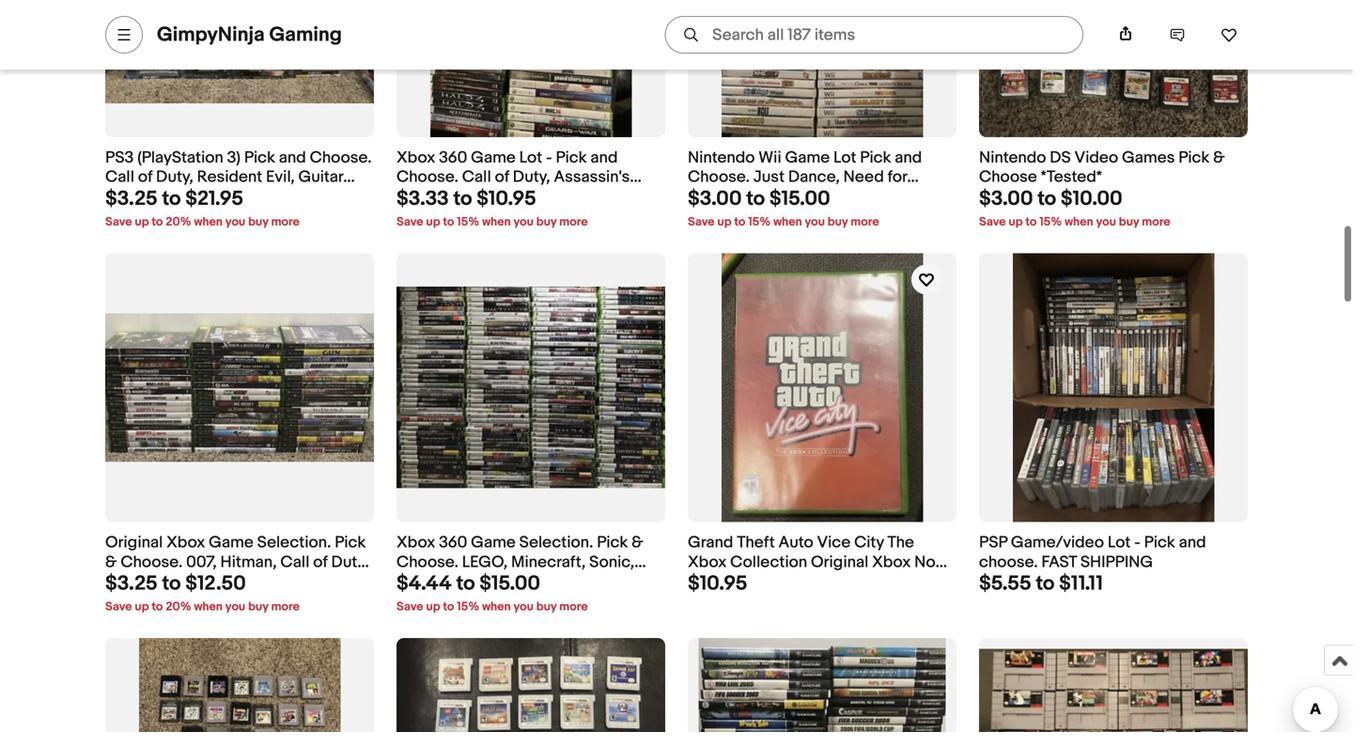 Task type: describe. For each thing, give the bounding box(es) containing it.
original xbox game selection. pick & choose. 007, hitman, call of duty, etc. button
[[105, 533, 374, 592]]

you for 007,
[[225, 600, 245, 614]]

Search all 187 items field
[[665, 16, 1084, 54]]

$3.25 for $21.95
[[105, 187, 158, 211]]

need
[[843, 167, 884, 187]]

$4.44 to $15.00 save up to 15% when you buy more
[[397, 571, 588, 614]]

psp
[[979, 533, 1007, 553]]

1 vertical spatial $10.95
[[688, 571, 748, 596]]

xbox inside original xbox game selection. pick & choose. 007, hitman, call of duty, etc.
[[166, 533, 205, 553]]

grand
[[688, 533, 733, 553]]

call inside ps3 (playstation 3) pick and choose. call of duty, resident evil, guitar hero
[[105, 167, 134, 187]]

etc
[[816, 187, 840, 207]]

guitar
[[298, 167, 343, 187]]

ds
[[1050, 148, 1071, 168]]

360 for $3.33
[[439, 148, 467, 168]]

xbox left theft
[[688, 552, 727, 572]]

call inside original xbox game selection. pick & choose. 007, hitman, call of duty, etc.
[[280, 552, 310, 572]]

save for original xbox game selection. pick & choose. 007, hitman, call of duty, etc.
[[105, 600, 132, 614]]

up for ps3 (playstation 3) pick and choose. call of duty, resident evil, guitar hero
[[135, 215, 149, 229]]

speed,
[[688, 187, 740, 207]]

$3.00 for $15.00
[[688, 187, 742, 211]]

buy for 007,
[[248, 600, 268, 614]]

game for $3.33
[[471, 148, 516, 168]]

super nintendo snes games - pick and choose- all tested and working : quick view image
[[979, 649, 1248, 732]]

you for of
[[225, 215, 245, 229]]

$3.00 for $10.00
[[979, 187, 1033, 211]]

tested
[[744, 572, 794, 592]]

evil,
[[266, 167, 295, 187]]

and inside xbox 360 game lot - pick and choose. call of duty, assassin's creed, gta, etc.
[[591, 148, 618, 168]]

more for original xbox game selection. pick & choose. 007, hitman, call of duty, etc.
[[271, 600, 300, 614]]

when for lego,
[[482, 600, 511, 614]]

ps3 (playstation 3) pick and choose. call of duty, resident evil, guitar hero : quick view image
[[105, 0, 374, 104]]

xbox 360 game selection. pick & choose. lego, minecraft, sonic, etc.
[[397, 533, 643, 592]]

gimpyninja gaming
[[157, 23, 342, 47]]

nintendo wii game lot pick and choose. just dance, need for speed, cabela's, etc : quick view image
[[721, 0, 923, 137]]

psp game/video lot - pick and choose. fast shipping
[[979, 533, 1206, 572]]

$3.25 for $12.50
[[105, 571, 158, 596]]

original xbox game selection. pick & choose. 007, hitman, call of duty, etc.
[[105, 533, 369, 592]]

- inside the psp game/video lot - pick and choose. fast shipping
[[1134, 533, 1141, 553]]

original inside grand theft auto vice city the xbox collection original xbox no manual tested
[[811, 552, 869, 572]]

game for $4.44
[[471, 533, 516, 553]]

up for xbox 360 game selection. pick & choose. lego, minecraft, sonic, etc.
[[426, 600, 440, 614]]

$21.95
[[185, 187, 243, 211]]

pick inside ps3 (playstation 3) pick and choose. call of duty, resident evil, guitar hero
[[244, 148, 275, 168]]

nintendo ds video games pick & choose *tested*
[[979, 148, 1225, 187]]

of inside original xbox game selection. pick & choose. 007, hitman, call of duty, etc.
[[313, 552, 328, 572]]

sonic,
[[589, 552, 635, 572]]

$15.00 for $4.44
[[480, 571, 540, 596]]

xbox inside xbox 360 game lot - pick and choose. call of duty, assassin's creed, gta, etc.
[[397, 148, 435, 168]]

xbox 360 game lot - pick and choose. call of duty, assassin's creed, gta, etc. button
[[397, 148, 665, 207]]

$12.50
[[185, 571, 246, 596]]

$3.00 to $15.00 save up to 15% when you buy more
[[688, 187, 879, 229]]

007,
[[186, 552, 217, 572]]

ps3
[[105, 148, 134, 168]]

gimpyninja gaming link
[[157, 23, 342, 47]]

shipping
[[1081, 552, 1153, 572]]

when for *tested*
[[1065, 215, 1093, 229]]

$3.00 to $10.00 save up to 15% when you buy more
[[979, 187, 1171, 229]]

save this seller gimpyninja image
[[1221, 26, 1238, 43]]

choose. for $3.25
[[121, 552, 183, 572]]

$3.25 to $21.95 save up to 20% when you buy more
[[105, 187, 300, 229]]

gaming
[[269, 23, 342, 47]]

(playstation
[[137, 148, 223, 168]]

choose. inside ps3 (playstation 3) pick and choose. call of duty, resident evil, guitar hero
[[310, 148, 372, 168]]

up for nintendo ds video games pick & choose *tested*
[[1009, 215, 1023, 229]]

nintendo wii game lot pick and choose. just dance, need for speed, cabela's, etc button
[[688, 148, 957, 207]]

grand theft auto vice city the xbox collection original xbox no manual tested : quick view image
[[721, 253, 923, 522]]

lego,
[[462, 552, 508, 572]]

15% for just
[[748, 215, 771, 229]]

& for $12.50
[[105, 552, 117, 572]]

pick for $3.00 to $10.00 save up to 15% when you buy more
[[1179, 148, 1210, 168]]

buy for choose.
[[536, 215, 557, 229]]

20% for $12.50
[[166, 600, 191, 614]]

gta,
[[451, 187, 486, 207]]

when for choose.
[[482, 215, 511, 229]]

video
[[1075, 148, 1118, 168]]

$10.00
[[1061, 187, 1123, 211]]

xbox 360 game selection. pick & choose. lego, minecraft, sonic, etc. : quick view image
[[397, 287, 665, 488]]

etc. inside xbox 360 game lot - pick and choose. call of duty, assassin's creed, gta, etc.
[[490, 187, 518, 207]]

manual
[[688, 572, 740, 592]]

etc. inside original xbox game selection. pick & choose. 007, hitman, call of duty, etc.
[[105, 572, 133, 592]]

gameboy advance/gameboy color/gameboy game lot. pick and choose. good selection! : quick view image
[[139, 638, 340, 732]]

$3.33 to $10.95 save up to 15% when you buy more
[[397, 187, 588, 229]]

buy for of
[[248, 215, 268, 229]]

minecraft,
[[511, 552, 586, 572]]

gimpyninja
[[157, 23, 265, 47]]

game/video
[[1011, 533, 1104, 553]]

nintendo 3ds video games pick & choose *tested* : quick view image
[[397, 638, 665, 732]]

grand theft auto vice city the xbox collection original xbox no manual tested button
[[688, 533, 957, 592]]

save for xbox 360 game selection. pick & choose. lego, minecraft, sonic, etc.
[[397, 600, 423, 614]]

duty, inside original xbox game selection. pick & choose. 007, hitman, call of duty, etc.
[[331, 552, 369, 572]]

of inside ps3 (playstation 3) pick and choose. call of duty, resident evil, guitar hero
[[138, 167, 152, 187]]

when for of
[[194, 215, 223, 229]]

nintendo wii game lot pick and choose. just dance, need for speed, cabela's, etc
[[688, 148, 922, 207]]

$3.33
[[397, 187, 449, 211]]

$10.95 inside "$3.33 to $10.95 save up to 15% when you buy more"
[[477, 187, 536, 211]]

save for xbox 360 game lot - pick and choose. call of duty, assassin's creed, gta, etc.
[[397, 215, 423, 229]]

15% for *tested*
[[1040, 215, 1062, 229]]

dance,
[[788, 167, 840, 187]]

of inside xbox 360 game lot - pick and choose. call of duty, assassin's creed, gta, etc.
[[495, 167, 509, 187]]

you for just
[[805, 215, 825, 229]]

games
[[1122, 148, 1175, 168]]

you for *tested*
[[1096, 215, 1116, 229]]

creed,
[[397, 187, 447, 207]]

buy for *tested*
[[1119, 215, 1139, 229]]



Task type: locate. For each thing, give the bounding box(es) containing it.
fast
[[1042, 552, 1077, 572]]

0 horizontal spatial -
[[546, 148, 552, 168]]

1 horizontal spatial original
[[811, 552, 869, 572]]

15% inside "$3.33 to $10.95 save up to 15% when you buy more"
[[457, 215, 479, 229]]

psp game/video lot - pick and choose. fast shipping : quick view image
[[1013, 253, 1214, 522]]

360 up the gta, at left
[[439, 148, 467, 168]]

1 horizontal spatial of
[[313, 552, 328, 572]]

buy down minecraft,
[[536, 600, 557, 614]]

$10.95 down grand
[[688, 571, 748, 596]]

of right hitman,
[[313, 552, 328, 572]]

lot up etc
[[833, 148, 857, 168]]

$3.25
[[105, 187, 158, 211], [105, 571, 158, 596]]

pick inside xbox 360 game lot - pick and choose. call of duty, assassin's creed, gta, etc.
[[556, 148, 587, 168]]

1 horizontal spatial call
[[280, 552, 310, 572]]

save inside "$3.33 to $10.95 save up to 15% when you buy more"
[[397, 215, 423, 229]]

call left (playstation
[[105, 167, 134, 187]]

pick for $3.00 to $15.00 save up to 15% when you buy more
[[860, 148, 891, 168]]

more for ps3 (playstation 3) pick and choose. call of duty, resident evil, guitar hero
[[271, 215, 300, 229]]

2 horizontal spatial of
[[495, 167, 509, 187]]

of right the gta, at left
[[495, 167, 509, 187]]

$3.25 inside $3.25 to $12.50 save up to 20% when you buy more
[[105, 571, 158, 596]]

selection. inside original xbox game selection. pick & choose. 007, hitman, call of duty, etc.
[[257, 533, 331, 553]]

& right games
[[1213, 148, 1225, 168]]

$15.00 inside $3.00 to $15.00 save up to 15% when you buy more
[[770, 187, 830, 211]]

1 vertical spatial $15.00
[[480, 571, 540, 596]]

lot inside xbox 360 game lot - pick and choose. call of duty, assassin's creed, gta, etc.
[[519, 148, 542, 168]]

xbox up the creed,
[[397, 148, 435, 168]]

more inside $4.44 to $15.00 save up to 15% when you buy more
[[559, 600, 588, 614]]

pick for $4.44 to $15.00 save up to 15% when you buy more
[[597, 533, 628, 553]]

xbox inside xbox 360 game selection. pick & choose. lego, minecraft, sonic, etc.
[[397, 533, 435, 553]]

$15.00 for $3.00
[[770, 187, 830, 211]]

1 vertical spatial -
[[1134, 533, 1141, 553]]

0 horizontal spatial $15.00
[[480, 571, 540, 596]]

0 horizontal spatial lot
[[519, 148, 542, 168]]

lot right game/video
[[1108, 533, 1131, 553]]

when down $12.50
[[194, 600, 223, 614]]

0 horizontal spatial $3.00
[[688, 187, 742, 211]]

up for xbox 360 game lot - pick and choose. call of duty, assassin's creed, gta, etc.
[[426, 215, 440, 229]]

buy down hitman,
[[248, 600, 268, 614]]

15% for choose.
[[457, 215, 479, 229]]

nintendo ds video games pick & choose *tested* button
[[979, 148, 1248, 187]]

360 inside xbox 360 game selection. pick & choose. lego, minecraft, sonic, etc.
[[439, 533, 467, 553]]

1 vertical spatial $3.25
[[105, 571, 158, 596]]

2 $3.25 from the top
[[105, 571, 158, 596]]

choose
[[979, 167, 1037, 187]]

1 horizontal spatial etc.
[[397, 572, 424, 592]]

when inside "$3.33 to $10.95 save up to 15% when you buy more"
[[482, 215, 511, 229]]

$3.00 left the *tested*
[[979, 187, 1033, 211]]

20% inside $3.25 to $12.50 save up to 20% when you buy more
[[166, 600, 191, 614]]

for
[[888, 167, 907, 187]]

0 vertical spatial -
[[546, 148, 552, 168]]

360 inside xbox 360 game lot - pick and choose. call of duty, assassin's creed, gta, etc.
[[439, 148, 467, 168]]

game up the gta, at left
[[471, 148, 516, 168]]

pick inside the psp game/video lot - pick and choose. fast shipping
[[1144, 533, 1175, 553]]

more inside $3.00 to $15.00 save up to 15% when you buy more
[[851, 215, 879, 229]]

game up $4.44 to $15.00 save up to 15% when you buy more
[[471, 533, 516, 553]]

pick inside the nintendo ds video games pick & choose *tested*
[[1179, 148, 1210, 168]]

assassin's
[[554, 167, 630, 187]]

game right the wii
[[785, 148, 830, 168]]

up inside $4.44 to $15.00 save up to 15% when you buy more
[[426, 600, 440, 614]]

buy down $10.00
[[1119, 215, 1139, 229]]

more down games
[[1142, 215, 1171, 229]]

lot for $15.00
[[833, 148, 857, 168]]

you down xbox 360 game selection. pick & choose. lego, minecraft, sonic, etc.
[[514, 600, 534, 614]]

lot inside nintendo wii game lot pick and choose. just dance, need for speed, cabela's, etc
[[833, 148, 857, 168]]

more inside $3.00 to $10.00 save up to 15% when you buy more
[[1142, 215, 1171, 229]]

when down $10.00
[[1065, 215, 1093, 229]]

$3.25 inside $3.25 to $21.95 save up to 20% when you buy more
[[105, 187, 158, 211]]

save inside $4.44 to $15.00 save up to 15% when you buy more
[[397, 600, 423, 614]]

0 horizontal spatial original
[[105, 533, 163, 553]]

15% for lego,
[[457, 600, 479, 614]]

15% down $10.00
[[1040, 215, 1062, 229]]

nintendo for $15.00
[[688, 148, 755, 168]]

more inside $3.25 to $21.95 save up to 20% when you buy more
[[271, 215, 300, 229]]

call right the $3.33
[[462, 167, 491, 187]]

game for $3.25
[[209, 533, 254, 553]]

original xbox game selection. pick & choose. 007, hitman, call of duty, etc. : quick view image
[[105, 313, 374, 462]]

2 horizontal spatial call
[[462, 167, 491, 187]]

nintendo ds video games pick & choose *tested* : quick view image
[[979, 0, 1248, 137]]

selection. inside xbox 360 game selection. pick & choose. lego, minecraft, sonic, etc.
[[519, 533, 593, 553]]

2 horizontal spatial duty,
[[513, 167, 550, 187]]

pick inside nintendo wii game lot pick and choose. just dance, need for speed, cabela's, etc
[[860, 148, 891, 168]]

duty, left $4.44
[[331, 552, 369, 572]]

pick for $3.25 to $12.50 save up to 20% when you buy more
[[335, 533, 366, 553]]

nintendo gamecube games tested! fun titles. you pick & choose : quick view image
[[699, 638, 946, 732]]

duty, inside xbox 360 game lot - pick and choose. call of duty, assassin's creed, gta, etc.
[[513, 167, 550, 187]]

collection
[[730, 552, 807, 572]]

2 360 from the top
[[439, 533, 467, 553]]

1 horizontal spatial $3.00
[[979, 187, 1033, 211]]

when down $21.95
[[194, 215, 223, 229]]

xbox up $4.44
[[397, 533, 435, 553]]

you inside "$3.33 to $10.95 save up to 15% when you buy more"
[[514, 215, 534, 229]]

selection.
[[257, 533, 331, 553], [519, 533, 593, 553]]

choose. inside xbox 360 game selection. pick & choose. lego, minecraft, sonic, etc.
[[397, 552, 459, 572]]

choose.
[[979, 552, 1038, 572]]

$15.00 inside $4.44 to $15.00 save up to 15% when you buy more
[[480, 571, 540, 596]]

1 vertical spatial 360
[[439, 533, 467, 553]]

more for xbox 360 game selection. pick & choose. lego, minecraft, sonic, etc.
[[559, 600, 588, 614]]

call inside xbox 360 game lot - pick and choose. call of duty, assassin's creed, gta, etc.
[[462, 167, 491, 187]]

15% down lego,
[[457, 600, 479, 614]]

and inside nintendo wii game lot pick and choose. just dance, need for speed, cabela's, etc
[[895, 148, 922, 168]]

& inside the nintendo ds video games pick & choose *tested*
[[1213, 148, 1225, 168]]

1 horizontal spatial &
[[632, 533, 643, 553]]

etc. right the gta, at left
[[490, 187, 518, 207]]

choose. inside original xbox game selection. pick & choose. 007, hitman, call of duty, etc.
[[121, 552, 183, 572]]

$15.00
[[770, 187, 830, 211], [480, 571, 540, 596]]

etc.
[[490, 187, 518, 207], [105, 572, 133, 592], [397, 572, 424, 592]]

you inside $3.25 to $12.50 save up to 20% when you buy more
[[225, 600, 245, 614]]

you
[[225, 215, 245, 229], [514, 215, 534, 229], [805, 215, 825, 229], [1096, 215, 1116, 229], [225, 600, 245, 614], [514, 600, 534, 614]]

save inside $3.25 to $21.95 save up to 20% when you buy more
[[105, 215, 132, 229]]

0 vertical spatial $3.25
[[105, 187, 158, 211]]

buy down etc
[[828, 215, 848, 229]]

0 vertical spatial 360
[[439, 148, 467, 168]]

save for nintendo wii game lot pick and choose. just dance, need for speed, cabela's, etc
[[688, 215, 715, 229]]

nintendo inside the nintendo ds video games pick & choose *tested*
[[979, 148, 1046, 168]]

buy inside $3.00 to $10.00 save up to 15% when you buy more
[[1119, 215, 1139, 229]]

up for original xbox game selection. pick & choose. 007, hitman, call of duty, etc.
[[135, 600, 149, 614]]

you down xbox 360 game lot - pick and choose. call of duty, assassin's creed, gta, etc. button
[[514, 215, 534, 229]]

1 360 from the top
[[439, 148, 467, 168]]

game inside xbox 360 game selection. pick & choose. lego, minecraft, sonic, etc.
[[471, 533, 516, 553]]

when inside $3.25 to $21.95 save up to 20% when you buy more
[[194, 215, 223, 229]]

up inside $3.25 to $12.50 save up to 20% when you buy more
[[135, 600, 149, 614]]

$3.25 down "ps3"
[[105, 187, 158, 211]]

vice
[[817, 533, 851, 553]]

duty, inside ps3 (playstation 3) pick and choose. call of duty, resident evil, guitar hero
[[156, 167, 193, 187]]

more
[[271, 215, 300, 229], [559, 215, 588, 229], [851, 215, 879, 229], [1142, 215, 1171, 229], [271, 600, 300, 614], [559, 600, 588, 614]]

20% for $21.95
[[166, 215, 191, 229]]

- right game/video
[[1134, 533, 1141, 553]]

& for $10.00
[[1213, 148, 1225, 168]]

more down assassin's
[[559, 215, 588, 229]]

game for $3.00
[[785, 148, 830, 168]]

xbox 360 game selection. pick & choose. lego, minecraft, sonic, etc. button
[[397, 533, 665, 592]]

up for nintendo wii game lot pick and choose. just dance, need for speed, cabela's, etc
[[717, 215, 732, 229]]

when down the gta, at left
[[482, 215, 511, 229]]

up inside $3.00 to $10.00 save up to 15% when you buy more
[[1009, 215, 1023, 229]]

1 nintendo from the left
[[688, 148, 755, 168]]

- inside xbox 360 game lot - pick and choose. call of duty, assassin's creed, gta, etc.
[[546, 148, 552, 168]]

you inside $3.25 to $21.95 save up to 20% when you buy more
[[225, 215, 245, 229]]

cabela's,
[[744, 187, 812, 207]]

15% inside $4.44 to $15.00 save up to 15% when you buy more
[[457, 600, 479, 614]]

1 $3.00 from the left
[[688, 187, 742, 211]]

wii
[[759, 148, 782, 168]]

when down "cabela's," at the top
[[773, 215, 802, 229]]

call
[[105, 167, 134, 187], [462, 167, 491, 187], [280, 552, 310, 572]]

20% down $21.95
[[166, 215, 191, 229]]

no
[[914, 552, 936, 572]]

you for lego,
[[514, 600, 534, 614]]

xbox
[[397, 148, 435, 168], [166, 533, 205, 553], [397, 533, 435, 553], [688, 552, 727, 572], [872, 552, 911, 572]]

when inside $3.00 to $10.00 save up to 15% when you buy more
[[1065, 215, 1093, 229]]

2 $3.00 from the left
[[979, 187, 1033, 211]]

2 nintendo from the left
[[979, 148, 1046, 168]]

resident
[[197, 167, 262, 187]]

0 horizontal spatial nintendo
[[688, 148, 755, 168]]

choose. for $4.44
[[397, 552, 459, 572]]

1 20% from the top
[[166, 215, 191, 229]]

up inside $3.00 to $15.00 save up to 15% when you buy more
[[717, 215, 732, 229]]

nintendo left the ds
[[979, 148, 1046, 168]]

you down etc
[[805, 215, 825, 229]]

$5.55 to $11.11
[[979, 571, 1103, 596]]

pick inside original xbox game selection. pick & choose. 007, hitman, call of duty, etc.
[[335, 533, 366, 553]]

you down $12.50
[[225, 600, 245, 614]]

you inside $3.00 to $15.00 save up to 15% when you buy more
[[805, 215, 825, 229]]

$3.00 inside $3.00 to $15.00 save up to 15% when you buy more
[[688, 187, 742, 211]]

choose. inside nintendo wii game lot pick and choose. just dance, need for speed, cabela's, etc
[[688, 167, 750, 187]]

1 horizontal spatial nintendo
[[979, 148, 1046, 168]]

lot inside the psp game/video lot - pick and choose. fast shipping
[[1108, 533, 1131, 553]]

1 horizontal spatial $10.95
[[688, 571, 748, 596]]

1 selection. from the left
[[257, 533, 331, 553]]

$3.25 left 007, at the left bottom of the page
[[105, 571, 158, 596]]

theft
[[737, 533, 775, 553]]

duty,
[[156, 167, 193, 187], [513, 167, 550, 187], [331, 552, 369, 572]]

grand theft auto vice city the xbox collection original xbox no manual tested
[[688, 533, 936, 592]]

0 horizontal spatial duty,
[[156, 167, 193, 187]]

0 vertical spatial $10.95
[[477, 187, 536, 211]]

ps3 (playstation 3) pick and choose. call of duty, resident evil, guitar hero button
[[105, 148, 374, 207]]

2 horizontal spatial &
[[1213, 148, 1225, 168]]

- left assassin's
[[546, 148, 552, 168]]

15% down the gta, at left
[[457, 215, 479, 229]]

1 vertical spatial 20%
[[166, 600, 191, 614]]

buy down xbox 360 game lot - pick and choose. call of duty, assassin's creed, gta, etc. button
[[536, 215, 557, 229]]

you down $10.00
[[1096, 215, 1116, 229]]

game up $12.50
[[209, 533, 254, 553]]

1 horizontal spatial duty,
[[331, 552, 369, 572]]

buy inside "$3.33 to $10.95 save up to 15% when you buy more"
[[536, 215, 557, 229]]

selection. for $15.00
[[519, 533, 593, 553]]

more down need at right top
[[851, 215, 879, 229]]

buy
[[248, 215, 268, 229], [536, 215, 557, 229], [828, 215, 848, 229], [1119, 215, 1139, 229], [248, 600, 268, 614], [536, 600, 557, 614]]

more inside $3.25 to $12.50 save up to 20% when you buy more
[[271, 600, 300, 614]]

15% down "cabela's," at the top
[[748, 215, 771, 229]]

selection. for $12.50
[[257, 533, 331, 553]]

lot up "$3.33 to $10.95 save up to 15% when you buy more"
[[519, 148, 542, 168]]

0 horizontal spatial selection.
[[257, 533, 331, 553]]

duty, left assassin's
[[513, 167, 550, 187]]

duty, left resident
[[156, 167, 193, 187]]

and
[[279, 148, 306, 168], [591, 148, 618, 168], [895, 148, 922, 168], [1179, 533, 1206, 553]]

psp game/video lot - pick and choose. fast shipping button
[[979, 533, 1248, 572]]

& left grand
[[632, 533, 643, 553]]

xbox up $12.50
[[166, 533, 205, 553]]

hitman,
[[220, 552, 277, 572]]

choose.
[[310, 148, 372, 168], [397, 167, 459, 187], [688, 167, 750, 187], [121, 552, 183, 572], [397, 552, 459, 572]]

just
[[753, 167, 785, 187]]

360 up $4.44
[[439, 533, 467, 553]]

0 horizontal spatial $10.95
[[477, 187, 536, 211]]

lot for $10.95
[[519, 148, 542, 168]]

buy for lego,
[[536, 600, 557, 614]]

save
[[105, 215, 132, 229], [397, 215, 423, 229], [688, 215, 715, 229], [979, 215, 1006, 229], [105, 600, 132, 614], [397, 600, 423, 614]]

when inside $3.25 to $12.50 save up to 20% when you buy more
[[194, 600, 223, 614]]

you for choose.
[[514, 215, 534, 229]]

xbox left no
[[872, 552, 911, 572]]

etc. left 007, at the left bottom of the page
[[105, 572, 133, 592]]

$4.44
[[397, 571, 452, 596]]

2 selection. from the left
[[519, 533, 593, 553]]

etc. inside xbox 360 game selection. pick & choose. lego, minecraft, sonic, etc.
[[397, 572, 424, 592]]

buy inside $3.00 to $15.00 save up to 15% when you buy more
[[828, 215, 848, 229]]

choose. inside xbox 360 game lot - pick and choose. call of duty, assassin's creed, gta, etc.
[[397, 167, 459, 187]]

& inside xbox 360 game selection. pick & choose. lego, minecraft, sonic, etc.
[[632, 533, 643, 553]]

1 horizontal spatial -
[[1134, 533, 1141, 553]]

nintendo
[[688, 148, 755, 168], [979, 148, 1046, 168]]

xbox 360 game lot - pick and choose. call of duty, assassin's creed, gta, etc.
[[397, 148, 630, 207]]

0 horizontal spatial etc.
[[105, 572, 133, 592]]

15%
[[457, 215, 479, 229], [748, 215, 771, 229], [1040, 215, 1062, 229], [457, 600, 479, 614]]

game
[[471, 148, 516, 168], [785, 148, 830, 168], [209, 533, 254, 553], [471, 533, 516, 553]]

$3.00
[[688, 187, 742, 211], [979, 187, 1033, 211]]

up
[[135, 215, 149, 229], [426, 215, 440, 229], [717, 215, 732, 229], [1009, 215, 1023, 229], [135, 600, 149, 614], [426, 600, 440, 614]]

1 $3.25 from the top
[[105, 187, 158, 211]]

the
[[888, 533, 914, 553]]

when inside $4.44 to $15.00 save up to 15% when you buy more
[[482, 600, 511, 614]]

15% inside $3.00 to $10.00 save up to 15% when you buy more
[[1040, 215, 1062, 229]]

more down minecraft,
[[559, 600, 588, 614]]

more for nintendo ds video games pick & choose *tested*
[[1142, 215, 1171, 229]]

more for nintendo wii game lot pick and choose. just dance, need for speed, cabela's, etc
[[851, 215, 879, 229]]

nintendo for $10.00
[[979, 148, 1046, 168]]

save for nintendo ds video games pick & choose *tested*
[[979, 215, 1006, 229]]

xbox 360 game lot - pick and choose. call of duty, assassin's creed, gta, etc. : quick view image
[[430, 0, 632, 137]]

buy inside $3.25 to $12.50 save up to 20% when you buy more
[[248, 600, 268, 614]]

when for just
[[773, 215, 802, 229]]

nintendo inside nintendo wii game lot pick and choose. just dance, need for speed, cabela's, etc
[[688, 148, 755, 168]]

$10.95 right the $3.33
[[477, 187, 536, 211]]

&
[[1213, 148, 1225, 168], [632, 533, 643, 553], [105, 552, 117, 572]]

$3.25 to $12.50 save up to 20% when you buy more
[[105, 571, 300, 614]]

etc. left lego,
[[397, 572, 424, 592]]

1 horizontal spatial selection.
[[519, 533, 593, 553]]

1 horizontal spatial $15.00
[[770, 187, 830, 211]]

more down evil,
[[271, 215, 300, 229]]

up inside $3.25 to $21.95 save up to 20% when you buy more
[[135, 215, 149, 229]]

choose. for $3.00
[[688, 167, 750, 187]]

when inside $3.00 to $15.00 save up to 15% when you buy more
[[773, 215, 802, 229]]

0 horizontal spatial &
[[105, 552, 117, 572]]

more inside "$3.33 to $10.95 save up to 15% when you buy more"
[[559, 215, 588, 229]]

2 horizontal spatial etc.
[[490, 187, 518, 207]]

save inside $3.00 to $15.00 save up to 15% when you buy more
[[688, 215, 715, 229]]

& inside original xbox game selection. pick & choose. 007, hitman, call of duty, etc.
[[105, 552, 117, 572]]

buy inside $3.25 to $21.95 save up to 20% when you buy more
[[248, 215, 268, 229]]

more down hitman,
[[271, 600, 300, 614]]

-
[[546, 148, 552, 168], [1134, 533, 1141, 553]]

$11.11
[[1059, 571, 1103, 596]]

when for 007,
[[194, 600, 223, 614]]

hero
[[105, 187, 141, 207]]

up inside "$3.33 to $10.95 save up to 15% when you buy more"
[[426, 215, 440, 229]]

when
[[194, 215, 223, 229], [482, 215, 511, 229], [773, 215, 802, 229], [1065, 215, 1093, 229], [194, 600, 223, 614], [482, 600, 511, 614]]

*tested*
[[1041, 167, 1102, 187]]

auto
[[779, 533, 813, 553]]

buy for just
[[828, 215, 848, 229]]

game inside xbox 360 game lot - pick and choose. call of duty, assassin's creed, gta, etc.
[[471, 148, 516, 168]]

20% inside $3.25 to $21.95 save up to 20% when you buy more
[[166, 215, 191, 229]]

pick for $11.11
[[1144, 533, 1175, 553]]

call right hitman,
[[280, 552, 310, 572]]

0 horizontal spatial of
[[138, 167, 152, 187]]

nintendo up the speed,
[[688, 148, 755, 168]]

$3.00 inside $3.00 to $10.00 save up to 15% when you buy more
[[979, 187, 1033, 211]]

original inside original xbox game selection. pick & choose. 007, hitman, call of duty, etc.
[[105, 533, 163, 553]]

$5.55
[[979, 571, 1032, 596]]

buy down ps3 (playstation 3) pick and choose. call of duty, resident evil, guitar hero button
[[248, 215, 268, 229]]

you inside $4.44 to $15.00 save up to 15% when you buy more
[[514, 600, 534, 614]]

& left 007, at the left bottom of the page
[[105, 552, 117, 572]]

game inside nintendo wii game lot pick and choose. just dance, need for speed, cabela's, etc
[[785, 148, 830, 168]]

3)
[[227, 148, 241, 168]]

0 vertical spatial 20%
[[166, 215, 191, 229]]

$3.00 left just
[[688, 187, 742, 211]]

and inside the psp game/video lot - pick and choose. fast shipping
[[1179, 533, 1206, 553]]

of
[[138, 167, 152, 187], [495, 167, 509, 187], [313, 552, 328, 572]]

you down $21.95
[[225, 215, 245, 229]]

360
[[439, 148, 467, 168], [439, 533, 467, 553]]

pick inside xbox 360 game selection. pick & choose. lego, minecraft, sonic, etc.
[[597, 533, 628, 553]]

0 vertical spatial $15.00
[[770, 187, 830, 211]]

original
[[105, 533, 163, 553], [811, 552, 869, 572]]

20% down $12.50
[[166, 600, 191, 614]]

buy inside $4.44 to $15.00 save up to 15% when you buy more
[[536, 600, 557, 614]]

save for ps3 (playstation 3) pick and choose. call of duty, resident evil, guitar hero
[[105, 215, 132, 229]]

and inside ps3 (playstation 3) pick and choose. call of duty, resident evil, guitar hero
[[279, 148, 306, 168]]

to
[[162, 187, 181, 211], [453, 187, 472, 211], [746, 187, 765, 211], [1038, 187, 1056, 211], [152, 215, 163, 229], [443, 215, 454, 229], [734, 215, 746, 229], [1026, 215, 1037, 229], [162, 571, 181, 596], [456, 571, 475, 596], [1036, 571, 1055, 596], [152, 600, 163, 614], [443, 600, 454, 614]]

2 horizontal spatial lot
[[1108, 533, 1131, 553]]

2 20% from the top
[[166, 600, 191, 614]]

0 horizontal spatial call
[[105, 167, 134, 187]]

$10.95
[[477, 187, 536, 211], [688, 571, 748, 596]]

you inside $3.00 to $10.00 save up to 15% when you buy more
[[1096, 215, 1116, 229]]

pick
[[244, 148, 275, 168], [556, 148, 587, 168], [860, 148, 891, 168], [1179, 148, 1210, 168], [335, 533, 366, 553], [597, 533, 628, 553], [1144, 533, 1175, 553]]

360 for $4.44
[[439, 533, 467, 553]]

1 horizontal spatial lot
[[833, 148, 857, 168]]

more for xbox 360 game lot - pick and choose. call of duty, assassin's creed, gta, etc.
[[559, 215, 588, 229]]

game inside original xbox game selection. pick & choose. 007, hitman, call of duty, etc.
[[209, 533, 254, 553]]

save inside $3.25 to $12.50 save up to 20% when you buy more
[[105, 600, 132, 614]]

of right "ps3"
[[138, 167, 152, 187]]

& for $15.00
[[632, 533, 643, 553]]

15% inside $3.00 to $15.00 save up to 15% when you buy more
[[748, 215, 771, 229]]

when down lego,
[[482, 600, 511, 614]]

save inside $3.00 to $10.00 save up to 15% when you buy more
[[979, 215, 1006, 229]]

ps3 (playstation 3) pick and choose. call of duty, resident evil, guitar hero
[[105, 148, 372, 207]]

city
[[854, 533, 884, 553]]



Task type: vqa. For each thing, say whether or not it's contained in the screenshot.
first '20%' from the bottom of the page
yes



